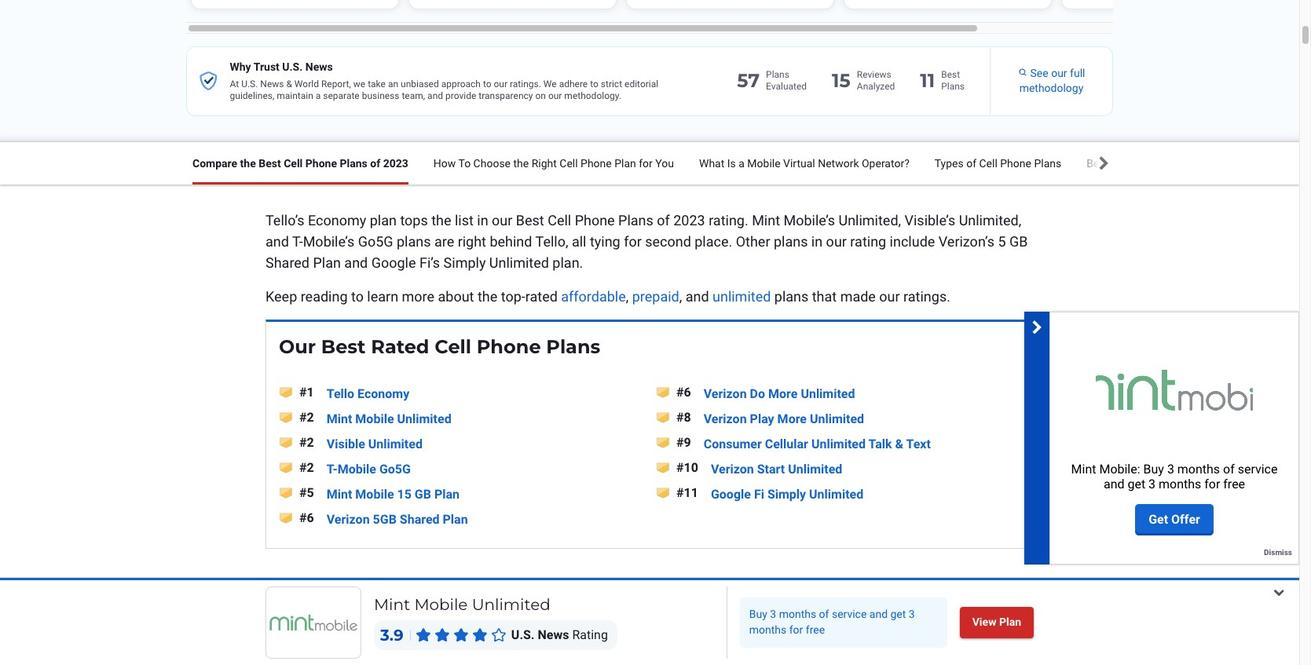 Task type: locate. For each thing, give the bounding box(es) containing it.
verizon play more unlimited
[[704, 412, 865, 427]]

1 vertical spatial # 6
[[299, 511, 314, 526]]

u.s.
[[282, 60, 303, 73], [241, 78, 258, 89], [511, 628, 535, 643]]

get offer link
[[1136, 510, 1213, 531]]

11
[[920, 69, 935, 92], [684, 486, 699, 501]]

0 vertical spatial 6
[[684, 385, 691, 400]]

1
[[307, 385, 314, 400]]

1 vertical spatial in
[[477, 212, 489, 229]]

0 vertical spatial go5g
[[358, 234, 393, 250]]

0 horizontal spatial unlimited,
[[839, 212, 901, 229]]

6 up 8
[[684, 385, 691, 400]]

1 vertical spatial get
[[891, 609, 906, 621]]

# 2 down # 1
[[299, 410, 314, 425]]

keep
[[266, 289, 297, 305]]

0 horizontal spatial simply
[[444, 255, 486, 271]]

plans inside 11 best plans
[[942, 81, 965, 92]]

1 vertical spatial a
[[739, 157, 745, 169]]

see our full methodology
[[1020, 67, 1086, 95]]

0 horizontal spatial ratings.
[[510, 78, 541, 89]]

1 vertical spatial 15
[[397, 487, 412, 502]]

talk
[[869, 437, 892, 452]]

get up ultra mobile 3gb multi-month plan for $10/mo link
[[891, 609, 906, 621]]

# for google fi simply unlimited
[[677, 486, 684, 501]]

1 vertical spatial gb
[[415, 487, 431, 502]]

2 vertical spatial in
[[812, 234, 823, 250]]

1 horizontal spatial 15
[[832, 69, 851, 92]]

2
[[307, 410, 314, 425], [307, 436, 314, 450], [307, 461, 314, 476]]

mobile up the 3.9 out of 5 element
[[414, 596, 468, 615]]

1 horizontal spatial google
[[711, 487, 751, 502]]

go5g up learn
[[358, 234, 393, 250]]

keep reading to learn more about the top-rated affordable , prepaid , and unlimited plans that made our ratings.
[[266, 289, 951, 305]]

15 left reviews
[[832, 69, 851, 92]]

visible unlimited
[[327, 437, 423, 452]]

mint up other
[[752, 212, 780, 229]]

tello
[[327, 387, 354, 402]]

how to choose the right cell phone plan for you link
[[434, 142, 674, 185]]

2 vertical spatial news
[[538, 628, 569, 643]]

1 horizontal spatial mobile's
[[784, 212, 835, 229]]

1 horizontal spatial 6
[[684, 385, 691, 400]]

phone right "move right" icon
[[1133, 157, 1164, 169]]

0 horizontal spatial service
[[832, 609, 867, 621]]

google up learn
[[371, 255, 416, 271]]

tops
[[400, 212, 428, 229]]

plan left the tops
[[370, 212, 397, 229]]

plans left that on the top of page
[[775, 289, 809, 305]]

0 vertical spatial &
[[286, 78, 292, 89]]

15 up verizon 5gb shared plan
[[397, 487, 412, 502]]

best inside tello's economy plan tops the list in our best cell phone plans of 2023 rating. mint mobile's unlimited, visible's unlimited, and t-mobile's go5g plans are right behind tello, all tying for second place. other plans in our rating include verizon's 5 gb shared plan and google fi's simply unlimited plan.
[[516, 212, 544, 229]]

simply down verizon start unlimited
[[768, 487, 806, 502]]

verizon left the '5gb'
[[327, 513, 370, 527]]

plan inside the how to choose the right cell phone plan for you "link"
[[615, 157, 636, 169]]

1 horizontal spatial news
[[305, 60, 333, 73]]

1 vertical spatial service
[[832, 609, 867, 621]]

cell
[[284, 157, 303, 169], [560, 157, 578, 169], [980, 157, 998, 169], [1112, 157, 1130, 169], [548, 212, 571, 229], [435, 336, 472, 359]]

ratings. up on
[[510, 78, 541, 89]]

are
[[434, 234, 454, 250]]

0 vertical spatial 5
[[998, 234, 1006, 250]]

1 2 from the top
[[307, 410, 314, 425]]

verizon's
[[939, 234, 995, 250]]

get inside buy 3 months of service and get 3 months for free
[[891, 609, 906, 621]]

1 vertical spatial buy
[[750, 609, 768, 621]]

news down trust
[[260, 78, 284, 89]]

1 , from the left
[[626, 289, 629, 305]]

1 vertical spatial 2023
[[674, 212, 705, 229]]

0 horizontal spatial shared
[[266, 255, 310, 271]]

0 vertical spatial # 2
[[299, 410, 314, 425]]

why
[[230, 60, 251, 73]]

unlimited,
[[839, 212, 901, 229], [959, 212, 1022, 229]]

and inside why trust u.s. news at u.s. news & world report, we take an unbiased approach to our ratings. we adhere to strict editorial guidelines, maintain a separate business team, and provide transparency on our methodology.
[[428, 90, 443, 101]]

# 11
[[677, 486, 699, 501]]

3 # 2 from the top
[[299, 461, 314, 476]]

for left you
[[639, 157, 653, 169]]

6 down # 5 on the left of the page
[[307, 511, 314, 526]]

separate
[[323, 90, 360, 101]]

the right "compare"
[[240, 157, 256, 169]]

0 horizontal spatial buy
[[750, 609, 768, 621]]

5
[[998, 234, 1006, 250], [307, 486, 314, 501]]

service
[[1238, 462, 1278, 477], [832, 609, 867, 621]]

more up cellular
[[778, 412, 807, 427]]

economy inside tello's economy plan tops the list in our best cell phone plans of 2023 rating. mint mobile's unlimited, visible's unlimited, and t-mobile's go5g plans are right behind tello, all tying for second place. other plans in our rating include verizon's 5 gb shared plan and google fi's simply unlimited plan.
[[308, 212, 366, 229]]

free
[[1224, 477, 1246, 492], [806, 624, 825, 637]]

ratings.
[[510, 78, 541, 89], [904, 289, 951, 305]]

2 # 2 from the top
[[299, 436, 314, 450]]

in left detail
[[1197, 157, 1205, 169]]

9
[[684, 436, 691, 450]]

mint mobile logo image
[[266, 587, 361, 659]]

plans up types
[[942, 81, 965, 92]]

buy inside mint mobile: buy 3 months of service and get 3 months for free
[[1144, 462, 1165, 477]]

11 best plans
[[920, 69, 965, 92]]

0 horizontal spatial a
[[316, 90, 321, 101]]

1 # 2 from the top
[[299, 410, 314, 425]]

gb
[[1010, 234, 1028, 250], [415, 487, 431, 502]]

1 horizontal spatial 11
[[920, 69, 935, 92]]

phone down the separate
[[306, 157, 337, 169]]

phone up tying
[[575, 212, 615, 229]]

of inside mint mobile: buy 3 months of service and get 3 months for free
[[1224, 462, 1235, 477]]

is
[[727, 157, 736, 169]]

unlimited
[[489, 255, 549, 271], [801, 387, 855, 402], [397, 412, 452, 427], [810, 412, 865, 427], [368, 437, 423, 452], [812, 437, 866, 452], [788, 462, 843, 477], [809, 487, 864, 502], [472, 596, 551, 615]]

plans left "move right" icon
[[1034, 157, 1062, 169]]

plan right view
[[1000, 616, 1022, 629]]

0 vertical spatial 2
[[307, 410, 314, 425]]

of inside "link"
[[967, 157, 977, 169]]

1 vertical spatial 6
[[307, 511, 314, 526]]

# 2 left "visible"
[[299, 436, 314, 450]]

compare
[[193, 157, 237, 169]]

1 vertical spatial free
[[806, 624, 825, 637]]

month
[[859, 645, 890, 657]]

more for play
[[778, 412, 807, 427]]

you
[[656, 157, 674, 169]]

mint mobile: buy 3 months of service and get 3 months for free
[[1072, 462, 1278, 492]]

more up verizon play more unlimited
[[769, 387, 798, 402]]

news left rating
[[538, 628, 569, 643]]

0 vertical spatial simply
[[444, 255, 486, 271]]

2 down 1
[[307, 410, 314, 425]]

, down second
[[680, 289, 682, 305]]

mint inside mint mobile: buy 3 months of service and get 3 months for free
[[1072, 462, 1097, 477]]

learn
[[367, 289, 398, 305]]

of inside buy 3 months of service and get 3 months for free
[[819, 609, 829, 621]]

view plan
[[973, 616, 1022, 629]]

# 6 down # 5 on the left of the page
[[299, 511, 314, 526]]

15
[[832, 69, 851, 92], [397, 487, 412, 502]]

verizon for verizon play more unlimited
[[704, 412, 747, 427]]

1 horizontal spatial simply
[[768, 487, 806, 502]]

# for tello economy
[[299, 385, 307, 400]]

get up get offer link
[[1128, 477, 1146, 492]]

economy for tello's
[[308, 212, 366, 229]]

shared up keep
[[266, 255, 310, 271]]

unlimited inside tello's economy plan tops the list in our best cell phone plans of 2023 rating. mint mobile's unlimited, visible's unlimited, and t-mobile's go5g plans are right behind tello, all tying for second place. other plans in our rating include verizon's 5 gb shared plan and google fi's simply unlimited plan.
[[489, 255, 549, 271]]

plan left you
[[615, 157, 636, 169]]

0 horizontal spatial ,
[[626, 289, 629, 305]]

2023 left how
[[383, 157, 408, 169]]

1 horizontal spatial a
[[739, 157, 745, 169]]

plan
[[615, 157, 636, 169], [313, 255, 341, 271], [435, 487, 460, 502], [443, 513, 468, 527], [1000, 616, 1022, 629]]

1 vertical spatial 11
[[684, 486, 699, 501]]

for up get offer link
[[1205, 477, 1221, 492]]

,
[[626, 289, 629, 305], [680, 289, 682, 305]]

1 horizontal spatial plan
[[893, 645, 914, 657]]

t- down "visible"
[[327, 462, 338, 477]]

2 2 from the top
[[307, 436, 314, 450]]

tying
[[590, 234, 621, 250]]

0 vertical spatial mobile's
[[784, 212, 835, 229]]

gb up verizon 5gb shared plan
[[415, 487, 431, 502]]

2 vertical spatial 2
[[307, 461, 314, 476]]

report,
[[321, 78, 351, 89]]

0 horizontal spatial 6
[[307, 511, 314, 526]]

a down world on the top left of the page
[[316, 90, 321, 101]]

u.s. news rating
[[511, 628, 608, 643]]

plans up tying
[[619, 212, 654, 229]]

unlimited, up rating
[[839, 212, 901, 229]]

affordable link
[[561, 289, 626, 305]]

plans inside tello's economy plan tops the list in our best cell phone plans of 2023 rating. mint mobile's unlimited, visible's unlimited, and t-mobile's go5g plans are right behind tello, all tying for second place. other plans in our rating include verizon's 5 gb shared plan and google fi's simply unlimited plan.
[[619, 212, 654, 229]]

of
[[370, 157, 380, 169], [967, 157, 977, 169], [657, 212, 670, 229], [1224, 462, 1235, 477], [819, 609, 829, 621]]

0 vertical spatial economy
[[308, 212, 366, 229]]

# for mint mobile unlimited
[[299, 410, 307, 425]]

1 vertical spatial mint mobile unlimited
[[374, 596, 551, 615]]

a right is
[[739, 157, 745, 169]]

plan inside tello's economy plan tops the list in our best cell phone plans of 2023 rating. mint mobile's unlimited, visible's unlimited, and t-mobile's go5g plans are right behind tello, all tying for second place. other plans in our rating include verizon's 5 gb shared plan and google fi's simply unlimited plan.
[[370, 212, 397, 229]]

for inside buy 3 months of service and get 3 months for free
[[790, 624, 803, 637]]

editorial
[[625, 78, 659, 89]]

0 vertical spatial 2023
[[383, 157, 408, 169]]

# 2 for visible unlimited
[[299, 436, 314, 450]]

0 horizontal spatial &
[[286, 78, 292, 89]]

news
[[305, 60, 333, 73], [260, 78, 284, 89], [538, 628, 569, 643]]

1 horizontal spatial get
[[1128, 477, 1146, 492]]

in left rating
[[812, 234, 823, 250]]

1 vertical spatial simply
[[768, 487, 806, 502]]

15 inside 15 reviews analyzed
[[832, 69, 851, 92]]

0 horizontal spatial plan
[[370, 212, 397, 229]]

1 vertical spatial mobile's
[[303, 234, 355, 250]]

t- down tello's on the top of the page
[[292, 234, 303, 250]]

adhere
[[559, 78, 588, 89]]

#
[[299, 385, 307, 400], [677, 385, 684, 400], [299, 410, 307, 425], [677, 410, 684, 425], [299, 436, 307, 450], [677, 436, 684, 450], [299, 461, 307, 476], [677, 461, 684, 476], [299, 486, 307, 501], [677, 486, 684, 501], [299, 511, 307, 526]]

the left top-
[[478, 289, 498, 305]]

2 left "visible"
[[307, 436, 314, 450]]

fi
[[754, 487, 765, 502]]

shared right the '5gb'
[[400, 513, 440, 527]]

# for visible unlimited
[[299, 436, 307, 450]]

economy right the tello
[[358, 387, 410, 402]]

0 horizontal spatial u.s.
[[241, 78, 258, 89]]

0 vertical spatial in
[[1197, 157, 1205, 169]]

1 vertical spatial 5
[[307, 486, 314, 501]]

1 horizontal spatial free
[[1224, 477, 1246, 492]]

simply
[[444, 255, 486, 271], [768, 487, 806, 502]]

mobile's down what is a mobile virtual network operator? link at right top
[[784, 212, 835, 229]]

3 left view
[[909, 609, 915, 621]]

1 horizontal spatial shared
[[400, 513, 440, 527]]

buy up the ultra
[[750, 609, 768, 621]]

u.s. up world on the top left of the page
[[282, 60, 303, 73]]

plans inside types of cell phone plans "link"
[[1034, 157, 1062, 169]]

our
[[1052, 67, 1068, 79], [494, 78, 508, 89], [548, 90, 562, 101], [492, 212, 513, 229], [826, 234, 847, 250], [880, 289, 900, 305]]

verizon
[[704, 387, 747, 402], [704, 412, 747, 427], [711, 462, 754, 477], [327, 513, 370, 527]]

we
[[544, 78, 557, 89]]

0 vertical spatial 11
[[920, 69, 935, 92]]

gb right "verizon's"
[[1010, 234, 1028, 250]]

3gb
[[808, 645, 828, 657]]

consumer
[[704, 437, 762, 452]]

0 vertical spatial buy
[[1144, 462, 1165, 477]]

0 vertical spatial plan
[[370, 212, 397, 229]]

for right tying
[[624, 234, 642, 250]]

1 horizontal spatial service
[[1238, 462, 1278, 477]]

tello,
[[536, 234, 569, 250]]

1 horizontal spatial # 6
[[677, 385, 691, 400]]

verizon up consumer
[[704, 412, 747, 427]]

0 vertical spatial news
[[305, 60, 333, 73]]

to
[[459, 157, 471, 169]]

0 horizontal spatial 11
[[684, 486, 699, 501]]

our up the methodology
[[1052, 67, 1068, 79]]

0 horizontal spatial 15
[[397, 487, 412, 502]]

buy right mobile:
[[1144, 462, 1165, 477]]

more for do
[[769, 387, 798, 402]]

2 for visible unlimited
[[307, 436, 314, 450]]

phone right right
[[581, 157, 612, 169]]

0 vertical spatial shared
[[266, 255, 310, 271]]

verizon left do
[[704, 387, 747, 402]]

0 horizontal spatial news
[[260, 78, 284, 89]]

mint left mobile:
[[1072, 462, 1097, 477]]

buy inside buy 3 months of service and get 3 months for free
[[750, 609, 768, 621]]

simply down right
[[444, 255, 486, 271]]

0 vertical spatial get
[[1128, 477, 1146, 492]]

&
[[286, 78, 292, 89], [895, 437, 904, 452]]

news up world on the top left of the page
[[305, 60, 333, 73]]

text
[[906, 437, 931, 452]]

11 down "10"
[[684, 486, 699, 501]]

compare the best cell phone plans of 2023
[[193, 157, 408, 169]]

what
[[699, 157, 725, 169]]

1 vertical spatial ratings.
[[904, 289, 951, 305]]

to up transparency
[[483, 78, 492, 89]]

right
[[532, 157, 557, 169]]

mobile right is
[[748, 157, 781, 169]]

tello's economy plan tops the list in our best cell phone plans of 2023 rating. mint mobile's unlimited, visible's unlimited, and t-mobile's go5g plans are right behind tello, all tying for second place. other plans in our rating include verizon's 5 gb shared plan and google fi's simply unlimited plan.
[[266, 212, 1028, 271]]

mint inside tello's economy plan tops the list in our best cell phone plans of 2023 rating. mint mobile's unlimited, visible's unlimited, and t-mobile's go5g plans are right behind tello, all tying for second place. other plans in our rating include verizon's 5 gb shared plan and google fi's simply unlimited plan.
[[752, 212, 780, 229]]

6 for verizon do more unlimited
[[684, 385, 691, 400]]

mobile's
[[784, 212, 835, 229], [303, 234, 355, 250]]

0 vertical spatial 15
[[832, 69, 851, 92]]

the up "are"
[[432, 212, 451, 229]]

plan inside ultra mobile 3gb multi-month plan for $10/mo
[[893, 645, 914, 657]]

1 vertical spatial plan
[[893, 645, 914, 657]]

best inside compare the best cell phone plans of 2023 link
[[259, 157, 281, 169]]

reviews
[[857, 69, 892, 80]]

1 horizontal spatial ,
[[680, 289, 682, 305]]

ratings. inside why trust u.s. news at u.s. news & world report, we take an unbiased approach to our ratings. we adhere to strict editorial guidelines, maintain a separate business team, and provide transparency on our methodology.
[[510, 78, 541, 89]]

for inside mint mobile: buy 3 months of service and get 3 months for free
[[1205, 477, 1221, 492]]

our best rated cell phone plans
[[279, 336, 601, 359]]

get
[[1128, 477, 1146, 492], [891, 609, 906, 621]]

# for consumer cellular unlimited talk & text
[[677, 436, 684, 450]]

multi-
[[831, 645, 859, 657]]

mint
[[752, 212, 780, 229], [327, 412, 352, 427], [1072, 462, 1097, 477], [327, 487, 352, 502], [374, 596, 410, 615]]

57 plans evaluated
[[737, 69, 807, 92]]

# for t-mobile go5g
[[299, 461, 307, 476]]

plans
[[766, 69, 790, 80], [942, 81, 965, 92], [340, 157, 368, 169], [1034, 157, 1062, 169], [1167, 157, 1194, 169], [619, 212, 654, 229], [546, 336, 601, 359]]

2 vertical spatial u.s.
[[511, 628, 535, 643]]

mint mobile unlimited up visible unlimited
[[327, 412, 452, 427]]

1 vertical spatial &
[[895, 437, 904, 452]]

mint up 3.9
[[374, 596, 410, 615]]

# 6 up # 8
[[677, 385, 691, 400]]

plans inside compare the best cell phone plans of 2023 link
[[340, 157, 368, 169]]

to left learn
[[351, 289, 364, 305]]

why trust u.s. news at u.s. news & world report, we take an unbiased approach to our ratings. we adhere to strict editorial guidelines, maintain a separate business team, and provide transparency on our methodology.
[[230, 60, 659, 101]]

1 horizontal spatial unlimited,
[[959, 212, 1022, 229]]

3 2 from the top
[[307, 461, 314, 476]]

15 reviews analyzed
[[832, 69, 895, 92]]

google inside tello's economy plan tops the list in our best cell phone plans of 2023 rating. mint mobile's unlimited, visible's unlimited, and t-mobile's go5g plans are right behind tello, all tying for second place. other plans in our rating include verizon's 5 gb shared plan and google fi's simply unlimited plan.
[[371, 255, 416, 271]]

mint mobile unlimited
[[327, 412, 452, 427], [374, 596, 551, 615]]

1 vertical spatial u.s.
[[241, 78, 258, 89]]

$10/mo
[[763, 660, 802, 666]]

plans down the separate
[[340, 157, 368, 169]]

0 horizontal spatial 2023
[[383, 157, 408, 169]]

move right image
[[1095, 154, 1114, 173]]

1 horizontal spatial 5
[[998, 234, 1006, 250]]

verizon for verizon 5gb shared plan
[[327, 513, 370, 527]]

1 vertical spatial more
[[778, 412, 807, 427]]

0 vertical spatial gb
[[1010, 234, 1028, 250]]

2 horizontal spatial to
[[590, 78, 599, 89]]

google
[[371, 255, 416, 271], [711, 487, 751, 502]]

0 vertical spatial a
[[316, 90, 321, 101]]

to up methodology.
[[590, 78, 599, 89]]

plans left detail
[[1167, 157, 1194, 169]]

plan down mint mobile 15 gb plan at left bottom
[[443, 513, 468, 527]]

0 vertical spatial ratings.
[[510, 78, 541, 89]]

, left "prepaid" link
[[626, 289, 629, 305]]

& right talk
[[895, 437, 904, 452]]

what is a mobile virtual network operator? link
[[699, 142, 910, 185]]

mobile down "visible"
[[338, 462, 376, 477]]

u.s. up guidelines,
[[241, 78, 258, 89]]

sponsored
[[266, 577, 334, 593]]

mobile's down tello's on the top of the page
[[303, 234, 355, 250]]

0 vertical spatial free
[[1224, 477, 1246, 492]]

1 horizontal spatial 2023
[[674, 212, 705, 229]]

tello economy
[[327, 387, 410, 402]]

ratings. down include at top right
[[904, 289, 951, 305]]

# for verizon 5gb shared plan
[[299, 511, 307, 526]]

of inside tello's economy plan tops the list in our best cell phone plans of 2023 rating. mint mobile's unlimited, visible's unlimited, and t-mobile's go5g plans are right behind tello, all tying for second place. other plans in our rating include verizon's 5 gb shared plan and google fi's simply unlimited plan.
[[657, 212, 670, 229]]

1 vertical spatial t-
[[327, 462, 338, 477]]

plans right other
[[774, 234, 808, 250]]

for
[[639, 157, 653, 169], [624, 234, 642, 250], [1205, 477, 1221, 492], [790, 624, 803, 637], [746, 660, 760, 666]]

1 horizontal spatial buy
[[1144, 462, 1165, 477]]

1 vertical spatial # 2
[[299, 436, 314, 450]]

plan up verizon 5gb shared plan
[[435, 487, 460, 502]]

for inside tello's economy plan tops the list in our best cell phone plans of 2023 rating. mint mobile's unlimited, visible's unlimited, and t-mobile's go5g plans are right behind tello, all tying for second place. other plans in our rating include verizon's 5 gb shared plan and google fi's simply unlimited plan.
[[624, 234, 642, 250]]

google left fi
[[711, 487, 751, 502]]

2 up # 5 on the left of the page
[[307, 461, 314, 476]]

1 vertical spatial google
[[711, 487, 751, 502]]

# 1
[[299, 385, 314, 400]]

0 vertical spatial # 6
[[677, 385, 691, 400]]

mobile up $10/mo
[[772, 645, 805, 657]]



Task type: vqa. For each thing, say whether or not it's contained in the screenshot.
Increased
no



Task type: describe. For each thing, give the bounding box(es) containing it.
ultra mobile 3gb multi-month plan for $10/mo link
[[743, 641, 921, 666]]

rated
[[371, 336, 429, 359]]

3 up get offer
[[1168, 462, 1175, 477]]

see
[[1031, 67, 1049, 79]]

0 vertical spatial mint mobile unlimited
[[327, 412, 452, 427]]

visible's
[[905, 212, 956, 229]]

mobile down t-mobile go5g
[[355, 487, 394, 502]]

0 vertical spatial u.s.
[[282, 60, 303, 73]]

verizon for verizon start unlimited
[[711, 462, 754, 477]]

plan inside view plan link
[[1000, 616, 1022, 629]]

our down "we"
[[548, 90, 562, 101]]

affordable
[[561, 289, 626, 305]]

provide
[[446, 90, 476, 101]]

evaluated
[[766, 81, 807, 92]]

our up transparency
[[494, 78, 508, 89]]

more
[[402, 289, 435, 305]]

approach
[[441, 78, 481, 89]]

# 2 for mint mobile unlimited
[[299, 410, 314, 425]]

the inside "link"
[[514, 157, 529, 169]]

months up get offer
[[1159, 477, 1202, 492]]

methodology.
[[565, 90, 622, 101]]

mint right # 5 on the left of the page
[[327, 487, 352, 502]]

2 for t-mobile go5g
[[307, 461, 314, 476]]

0 horizontal spatial gb
[[415, 487, 431, 502]]

1 vertical spatial news
[[260, 78, 284, 89]]

view
[[973, 616, 997, 629]]

go5g inside tello's economy plan tops the list in our best cell phone plans of 2023 rating. mint mobile's unlimited, visible's unlimited, and t-mobile's go5g plans are right behind tello, all tying for second place. other plans in our rating include verizon's 5 gb shared plan and google fi's simply unlimited plan.
[[358, 234, 393, 250]]

prepaid link
[[632, 289, 680, 305]]

visible
[[327, 437, 365, 452]]

see our full methodology link
[[1004, 66, 1100, 97]]

verizon 5gb shared plan
[[327, 513, 468, 527]]

and inside mint mobile: buy 3 months of service and get 3 months for free
[[1104, 477, 1125, 492]]

2 horizontal spatial news
[[538, 628, 569, 643]]

# 6 for verizon do more unlimited
[[677, 385, 691, 400]]

1 horizontal spatial in
[[812, 234, 823, 250]]

ultra
[[746, 645, 769, 657]]

1 horizontal spatial &
[[895, 437, 904, 452]]

months up 'offer'
[[1178, 462, 1220, 477]]

on
[[535, 90, 546, 101]]

rating.
[[709, 212, 749, 229]]

free inside mint mobile: buy 3 months of service and get 3 months for free
[[1224, 477, 1246, 492]]

3 up $10/mo
[[770, 609, 777, 621]]

cellular
[[765, 437, 809, 452]]

transparency
[[479, 90, 533, 101]]

mint mobile 15 gb plan
[[327, 487, 460, 502]]

trust
[[254, 60, 280, 73]]

0 horizontal spatial to
[[351, 289, 364, 305]]

plans inside 57 plans evaluated
[[766, 69, 790, 80]]

mint mobile unlimited link
[[374, 596, 551, 615]]

how
[[434, 157, 456, 169]]

our left rating
[[826, 234, 847, 250]]

for inside the how to choose the right cell phone plan for you "link"
[[639, 157, 653, 169]]

rating
[[572, 628, 608, 643]]

made
[[841, 289, 876, 305]]

start
[[757, 462, 785, 477]]

3 up 'get'
[[1149, 477, 1156, 492]]

2 for mint mobile unlimited
[[307, 410, 314, 425]]

fi's
[[420, 255, 440, 271]]

rating
[[851, 234, 887, 250]]

0 horizontal spatial mobile's
[[303, 234, 355, 250]]

gb inside tello's economy plan tops the list in our best cell phone plans of 2023 rating. mint mobile's unlimited, visible's unlimited, and t-mobile's go5g plans are right behind tello, all tying for second place. other plans in our rating include verizon's 5 gb shared plan and google fi's simply unlimited plan.
[[1010, 234, 1028, 250]]

2 horizontal spatial u.s.
[[511, 628, 535, 643]]

buy 3 months of service and get 3 months for free link
[[746, 605, 941, 642]]

at
[[230, 78, 239, 89]]

guidelines,
[[230, 90, 274, 101]]

get inside mint mobile: buy 3 months of service and get 3 months for free
[[1128, 477, 1146, 492]]

months up 3gb
[[779, 609, 817, 621]]

best cell phone plans in detail
[[1087, 157, 1236, 169]]

mint down the tello
[[327, 412, 352, 427]]

service inside buy 3 months of service and get 3 months for free
[[832, 609, 867, 621]]

mobile:
[[1100, 462, 1141, 477]]

1 vertical spatial shared
[[400, 513, 440, 527]]

buy 3 months of service and get 3 months for free
[[750, 609, 915, 637]]

plans down the tops
[[397, 234, 431, 250]]

we
[[353, 78, 366, 89]]

0 horizontal spatial in
[[477, 212, 489, 229]]

3.9
[[380, 626, 404, 645]]

# 2 for t-mobile go5g
[[299, 461, 314, 476]]

best inside 'best cell phone plans in detail' link
[[1087, 157, 1109, 169]]

# for verizon do more unlimited
[[677, 385, 684, 400]]

network
[[818, 157, 859, 169]]

what is a mobile virtual network operator?
[[699, 157, 910, 169]]

our right made
[[880, 289, 900, 305]]

strict
[[601, 78, 622, 89]]

mobile inside what is a mobile virtual network operator? link
[[748, 157, 781, 169]]

57
[[737, 69, 760, 92]]

top-
[[501, 289, 526, 305]]

# for verizon play more unlimited
[[677, 410, 684, 425]]

economy for tello
[[358, 387, 410, 402]]

1 horizontal spatial t-
[[327, 462, 338, 477]]

2 , from the left
[[680, 289, 682, 305]]

plan inside tello's economy plan tops the list in our best cell phone plans of 2023 rating. mint mobile's unlimited, visible's unlimited, and t-mobile's go5g plans are right behind tello, all tying for second place. other plans in our rating include verizon's 5 gb shared plan and google fi's simply unlimited plan.
[[313, 255, 341, 271]]

the inside tello's economy plan tops the list in our best cell phone plans of 2023 rating. mint mobile's unlimited, visible's unlimited, and t-mobile's go5g plans are right behind tello, all tying for second place. other plans in our rating include verizon's 5 gb shared plan and google fi's simply unlimited plan.
[[432, 212, 451, 229]]

second
[[645, 234, 691, 250]]

phone down top-
[[477, 336, 541, 359]]

8
[[684, 410, 691, 425]]

choose
[[474, 157, 511, 169]]

do
[[750, 387, 765, 402]]

# 5
[[299, 486, 314, 501]]

types of cell phone plans link
[[935, 142, 1062, 185]]

5 inside tello's economy plan tops the list in our best cell phone plans of 2023 rating. mint mobile's unlimited, visible's unlimited, and t-mobile's go5g plans are right behind tello, all tying for second place. other plans in our rating include verizon's 5 gb shared plan and google fi's simply unlimited plan.
[[998, 234, 1006, 250]]

unbiased
[[401, 78, 439, 89]]

behind
[[490, 234, 532, 250]]

mobile inside ultra mobile 3gb multi-month plan for $10/mo
[[772, 645, 805, 657]]

6 for verizon 5gb shared plan
[[307, 511, 314, 526]]

about
[[438, 289, 474, 305]]

phone inside tello's economy plan tops the list in our best cell phone plans of 2023 rating. mint mobile's unlimited, visible's unlimited, and t-mobile's go5g plans are right behind tello, all tying for second place. other plans in our rating include verizon's 5 gb shared plan and google fi's simply unlimited plan.
[[575, 212, 615, 229]]

that
[[812, 289, 837, 305]]

analyzed
[[857, 81, 895, 92]]

include
[[890, 234, 935, 250]]

list
[[455, 212, 474, 229]]

a inside why trust u.s. news at u.s. news & world report, we take an unbiased approach to our ratings. we adhere to strict editorial guidelines, maintain a separate business team, and provide transparency on our methodology.
[[316, 90, 321, 101]]

months up the ultra
[[750, 624, 787, 637]]

unlimited link
[[713, 289, 771, 305]]

11 inside 11 best plans
[[920, 69, 935, 92]]

# for verizon start unlimited
[[677, 461, 684, 476]]

world
[[295, 78, 319, 89]]

our up behind
[[492, 212, 513, 229]]

team,
[[402, 90, 425, 101]]

1 unlimited, from the left
[[839, 212, 901, 229]]

reading
[[301, 289, 348, 305]]

place.
[[695, 234, 733, 250]]

best inside 11 best plans
[[942, 69, 960, 80]]

2023 inside tello's economy plan tops the list in our best cell phone plans of 2023 rating. mint mobile's unlimited, visible's unlimited, and t-mobile's go5g plans are right behind tello, all tying for second place. other plans in our rating include verizon's 5 gb shared plan and google fi's simply unlimited plan.
[[674, 212, 705, 229]]

play
[[750, 412, 775, 427]]

maintain
[[277, 90, 313, 101]]

t- inside tello's economy plan tops the list in our best cell phone plans of 2023 rating. mint mobile's unlimited, visible's unlimited, and t-mobile's go5g plans are right behind tello, all tying for second place. other plans in our rating include verizon's 5 gb shared plan and google fi's simply unlimited plan.
[[292, 234, 303, 250]]

offer
[[1172, 512, 1201, 527]]

for inside ultra mobile 3gb multi-month plan for $10/mo
[[746, 660, 760, 666]]

right
[[458, 234, 486, 250]]

dismiss
[[1264, 549, 1293, 557]]

plans inside 'best cell phone plans in detail' link
[[1167, 157, 1194, 169]]

get offer
[[1149, 512, 1201, 527]]

5gb
[[373, 513, 397, 527]]

0 horizontal spatial 5
[[307, 486, 314, 501]]

operator?
[[862, 157, 910, 169]]

mobile up visible unlimited
[[355, 412, 394, 427]]

free inside buy 3 months of service and get 3 months for free
[[806, 624, 825, 637]]

10
[[684, 461, 699, 476]]

phone right types
[[1001, 157, 1032, 169]]

2023 inside compare the best cell phone plans of 2023 link
[[383, 157, 408, 169]]

# 6 for verizon 5gb shared plan
[[299, 511, 314, 526]]

unlimited
[[713, 289, 771, 305]]

get
[[1149, 512, 1169, 527]]

verizon start unlimited
[[711, 462, 843, 477]]

& inside why trust u.s. news at u.s. news & world report, we take an unbiased approach to our ratings. we adhere to strict editorial guidelines, maintain a separate business team, and provide transparency on our methodology.
[[286, 78, 292, 89]]

service inside mint mobile: buy 3 months of service and get 3 months for free
[[1238, 462, 1278, 477]]

detail
[[1208, 157, 1236, 169]]

3.9 out of 5 element
[[414, 626, 508, 645]]

cell inside tello's economy plan tops the list in our best cell phone plans of 2023 rating. mint mobile's unlimited, visible's unlimited, and t-mobile's go5g plans are right behind tello, all tying for second place. other plans in our rating include verizon's 5 gb shared plan and google fi's simply unlimited plan.
[[548, 212, 571, 229]]

our inside the see our full methodology
[[1052, 67, 1068, 79]]

# for mint mobile 15 gb plan
[[299, 486, 307, 501]]

verizon for verizon do more unlimited
[[704, 387, 747, 402]]

shared inside tello's economy plan tops the list in our best cell phone plans of 2023 rating. mint mobile's unlimited, visible's unlimited, and t-mobile's go5g plans are right behind tello, all tying for second place. other plans in our rating include verizon's 5 gb shared plan and google fi's simply unlimited plan.
[[266, 255, 310, 271]]

1 horizontal spatial ratings.
[[904, 289, 951, 305]]

and inside buy 3 months of service and get 3 months for free
[[870, 609, 888, 621]]

simply inside tello's economy plan tops the list in our best cell phone plans of 2023 rating. mint mobile's unlimited, visible's unlimited, and t-mobile's go5g plans are right behind tello, all tying for second place. other plans in our rating include verizon's 5 gb shared plan and google fi's simply unlimited plan.
[[444, 255, 486, 271]]

plans down the affordable link
[[546, 336, 601, 359]]

plan.
[[553, 255, 583, 271]]

all
[[572, 234, 587, 250]]

1 vertical spatial go5g
[[379, 462, 411, 477]]

an
[[388, 78, 398, 89]]

2 unlimited, from the left
[[959, 212, 1022, 229]]

t-mobile go5g
[[327, 462, 411, 477]]

2 horizontal spatial in
[[1197, 157, 1205, 169]]

1 horizontal spatial to
[[483, 78, 492, 89]]



